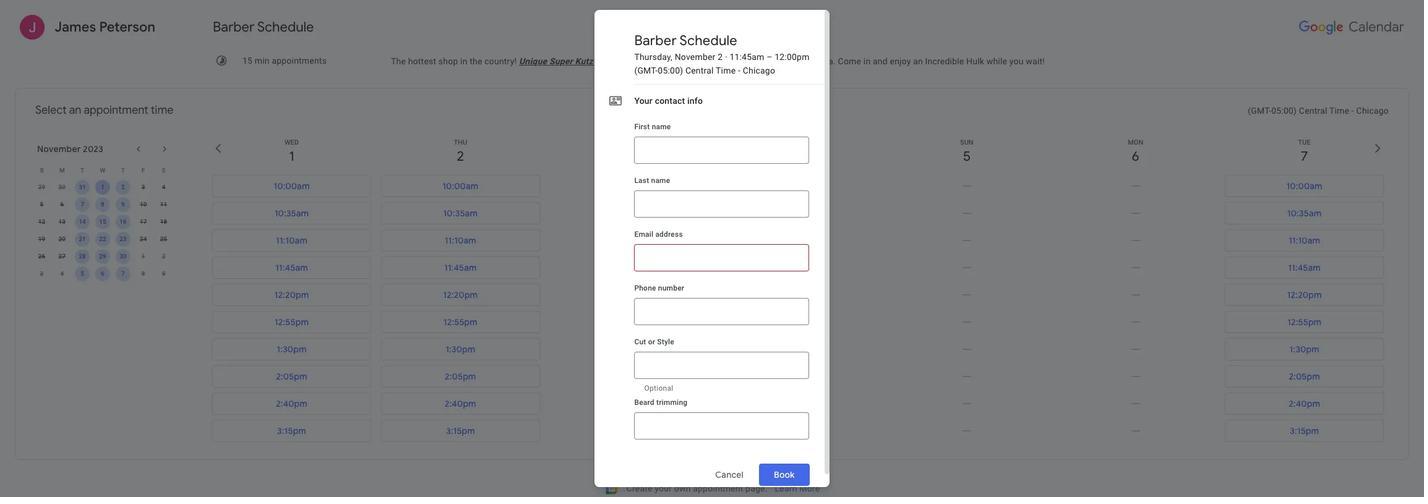 Task type: describe. For each thing, give the bounding box(es) containing it.
cancel button
[[710, 464, 749, 486]]

cut or style
[[634, 338, 674, 346]]

1 vertical spatial november
[[37, 144, 81, 155]]

25
[[160, 236, 167, 243]]

10:00am button for 7
[[1225, 175, 1384, 197]]

0 vertical spatial 6 cell
[[52, 196, 72, 213]]

your
[[655, 484, 672, 494]]

12:20pm button for 2
[[381, 284, 540, 306]]

4 for the 4, no available times element
[[162, 184, 165, 191]]

1 inside wed 1
[[289, 148, 294, 165]]

3:15pm button for 2
[[381, 420, 540, 442]]

the
[[391, 56, 406, 66]]

1 vertical spatial 2 cell
[[153, 248, 174, 265]]

20 cell
[[52, 231, 72, 248]]

time
[[151, 103, 173, 118]]

m
[[59, 167, 65, 174]]

22 cell
[[93, 231, 113, 248]]

1 vertical spatial 05:00)
[[1272, 106, 1297, 116]]

12:55pm list item for 7
[[1220, 309, 1389, 336]]

0 vertical spatial appointment
[[84, 103, 148, 118]]

own
[[674, 484, 691, 494]]

22 element
[[95, 232, 110, 247]]

2 vertical spatial 1
[[142, 253, 145, 260]]

Beard trimming text field
[[634, 419, 810, 434]]

1 in from the left
[[460, 56, 468, 66]]

10:35am for 7
[[1287, 208, 1322, 219]]

14
[[79, 218, 86, 225]]

book button
[[759, 464, 810, 486]]

learn
[[775, 484, 797, 494]]

12, no available times element
[[34, 215, 49, 230]]

beard
[[634, 398, 654, 407]]

3:15pm for 2
[[446, 426, 475, 437]]

10:00am button for 2
[[381, 175, 540, 197]]

18 cell
[[153, 213, 174, 231]]

cut
[[634, 338, 646, 346]]

min
[[255, 56, 270, 66]]

1 horizontal spatial 6 cell
[[93, 265, 113, 283]]

12:20pm list item for 1
[[207, 282, 376, 309]]

1 s from the left
[[40, 167, 44, 174]]

18
[[160, 218, 167, 225]]

0 horizontal spatial 1 cell
[[93, 179, 113, 196]]

trimming
[[656, 398, 688, 407]]

address
[[655, 230, 683, 239]]

3:15pm button for 7
[[1225, 420, 1384, 442]]

select
[[35, 103, 67, 118]]

2:40pm for 2
[[445, 398, 476, 410]]

style
[[657, 338, 674, 346]]

0 horizontal spatial 9
[[121, 201, 125, 208]]

2:40pm for 1
[[276, 398, 307, 410]]

november 2023 grid
[[32, 161, 174, 283]]

0 horizontal spatial 3 cell
[[32, 265, 52, 283]]

beard trimming
[[634, 398, 688, 407]]

first name
[[634, 123, 671, 131]]

5 inside sun 5
[[963, 148, 971, 165]]

25 cell
[[153, 231, 174, 248]]

0 vertical spatial 8
[[101, 201, 104, 208]]

wait!
[[1026, 56, 1045, 66]]

hulk
[[966, 56, 984, 66]]

·
[[725, 52, 727, 62]]

2 left 3, no available times element
[[121, 184, 125, 191]]

8 inside december 8, no available times element
[[142, 270, 145, 277]]

thursday,
[[634, 52, 673, 62]]

10:00am list item for 2
[[376, 173, 545, 200]]

11 cell
[[153, 196, 174, 213]]

select an appointment time
[[35, 103, 173, 118]]

3 for the right the 3 cell
[[142, 184, 145, 191]]

Email address email field
[[644, 244, 800, 272]]

fri
[[624, 139, 634, 147]]

10:35am button for 7
[[1225, 202, 1384, 225]]

29 element
[[95, 249, 110, 264]]

thu
[[454, 139, 467, 147]]

fransisco
[[775, 56, 814, 66]]

row containing 3
[[32, 265, 174, 283]]

you
[[1010, 56, 1024, 66]]

enjoy
[[890, 56, 911, 66]]

schedule for barber schedule
[[257, 19, 314, 36]]

1:30pm for 2
[[446, 344, 475, 355]]

2 vertical spatial 7
[[121, 270, 125, 277]]

26 cell
[[32, 248, 52, 265]]

december 4, no available times element
[[55, 267, 69, 282]]

1 vertical spatial 9 cell
[[153, 265, 174, 283]]

11:10am for 7
[[1289, 235, 1320, 246]]

the hottest shop in the country! unique super kutz for guys is the newest barbershop in the san fransisco area. come in and enjoy an incredible hulk while you wait!
[[391, 56, 1045, 66]]

17, no available times element
[[136, 215, 151, 230]]

last
[[634, 176, 649, 185]]

first
[[634, 123, 650, 131]]

31 cell
[[72, 179, 93, 196]]

1 vertical spatial 4 cell
[[52, 265, 72, 283]]

james
[[54, 19, 96, 36]]

- inside barber schedule thursday, november 2 · 11:45am – 12:00pm (gmt-05:00) central time - chicago
[[738, 66, 741, 75]]

0 horizontal spatial an
[[69, 103, 81, 118]]

11:45am list item for 1
[[207, 254, 376, 282]]

2:40pm list item for 2
[[376, 390, 545, 418]]

is
[[632, 56, 638, 66]]

11:10am for 1
[[276, 235, 308, 246]]

2023
[[83, 144, 103, 155]]

tue 7
[[1298, 139, 1311, 165]]

google logo image
[[1297, 17, 1404, 37]]

3 for the left the 3 cell
[[40, 270, 43, 277]]

6, no available times element
[[55, 197, 69, 212]]

11
[[160, 201, 167, 208]]

2:40pm button for 1
[[212, 393, 371, 415]]

page.
[[746, 484, 768, 494]]

shop
[[439, 56, 458, 66]]

learn more
[[775, 484, 820, 494]]

tue
[[1298, 139, 1311, 147]]

23 element
[[116, 232, 130, 247]]

cancel
[[715, 470, 744, 481]]

Cut or Style text field
[[634, 358, 810, 373]]

15 for 15
[[99, 218, 106, 225]]

super
[[549, 56, 573, 66]]

1 horizontal spatial 3 cell
[[133, 179, 153, 196]]

12
[[38, 218, 45, 225]]

1 vertical spatial 9
[[162, 270, 165, 277]]

2:05pm button for 1
[[212, 366, 371, 388]]

country!
[[485, 56, 517, 66]]

6 for right 6 cell
[[101, 270, 104, 277]]

wed 1
[[285, 139, 299, 165]]

2:05pm list item for 1
[[207, 363, 376, 390]]

barber for barber schedule
[[213, 19, 254, 36]]

0 vertical spatial an
[[913, 56, 923, 66]]

2:40pm button for 7
[[1225, 393, 1384, 415]]

12:20pm for 1
[[274, 290, 309, 301]]

10:00am for 7
[[1287, 181, 1323, 192]]

fri 3
[[624, 139, 634, 165]]

3:15pm for 7
[[1290, 426, 1319, 437]]

december 7 element
[[116, 267, 130, 282]]

0 vertical spatial 4
[[794, 148, 802, 165]]

Phone number telephone field
[[644, 298, 800, 325]]

2 in from the left
[[734, 56, 741, 66]]

navigate_next
[[159, 144, 170, 155]]

peterson
[[99, 19, 155, 36]]

0 horizontal spatial 8 cell
[[93, 196, 113, 213]]

1 vertical spatial time
[[1330, 106, 1350, 116]]

name for first name
[[652, 123, 671, 131]]

12:55pm button for 2
[[381, 311, 540, 333]]

for
[[596, 56, 607, 66]]

15 min appointments
[[243, 56, 327, 66]]

1 vertical spatial 5 cell
[[72, 265, 93, 283]]

1 vertical spatial central
[[1299, 106, 1328, 116]]

december 8, no available times element
[[136, 267, 151, 282]]

learn more link
[[775, 483, 820, 495]]

11:10am list item for 1
[[207, 227, 376, 254]]

First name text field
[[644, 137, 800, 164]]

13 cell
[[52, 213, 72, 231]]

05:00) inside barber schedule thursday, november 2 · 11:45am – 12:00pm (gmt-05:00) central time - chicago
[[658, 66, 683, 75]]

3 the from the left
[[743, 56, 756, 66]]

20
[[59, 236, 66, 243]]

11:10am for 2
[[445, 235, 476, 246]]

16 cell
[[113, 213, 133, 231]]

1:30pm list item for 7
[[1220, 336, 1389, 363]]

11:45am list item for 2
[[376, 254, 545, 282]]

1 vertical spatial 30 cell
[[113, 248, 133, 265]]

0 horizontal spatial 2 cell
[[113, 179, 133, 196]]

4, no available times element
[[156, 180, 171, 195]]

26
[[38, 253, 45, 260]]

1 horizontal spatial 1 cell
[[133, 248, 153, 265]]

12:55pm for 1
[[275, 317, 309, 328]]

cut or style element
[[634, 337, 808, 347]]

21 cell
[[72, 231, 93, 248]]

1 horizontal spatial 29 cell
[[93, 248, 113, 265]]

1 horizontal spatial (gmt-
[[1248, 106, 1272, 116]]

sun 5
[[960, 139, 974, 165]]

0 vertical spatial 9 cell
[[113, 196, 133, 213]]

21 element
[[75, 232, 90, 247]]

barber for barber schedule thursday, november 2 · 11:45am – 12:00pm (gmt-05:00) central time - chicago
[[634, 32, 677, 49]]

23
[[119, 236, 127, 243]]

your contact info
[[634, 96, 703, 106]]

24 cell
[[133, 231, 153, 248]]

3:15pm list item for 2
[[376, 418, 545, 445]]

Last name text field
[[644, 191, 800, 218]]

12:55pm button for 1
[[212, 311, 371, 333]]

email
[[634, 230, 654, 239]]

(gmt-05:00) central time - chicago
[[1248, 106, 1389, 116]]

3 in from the left
[[864, 56, 871, 66]]

and
[[873, 56, 888, 66]]

december 1, no available times element
[[136, 249, 151, 264]]

2:05pm for 1
[[276, 371, 307, 382]]

2:05pm for 2
[[445, 371, 476, 382]]

16 element
[[116, 215, 130, 230]]

more
[[800, 484, 820, 494]]

1 vertical spatial -
[[1352, 106, 1354, 116]]

w
[[100, 167, 105, 174]]

27 cell
[[52, 248, 72, 265]]

1 horizontal spatial appointment
[[693, 484, 743, 494]]

24
[[140, 236, 147, 243]]

navigate_next button
[[157, 142, 172, 157]]

30 element
[[116, 249, 130, 264]]

12:20pm list item for 2
[[376, 282, 545, 309]]

mon 6
[[1128, 139, 1144, 165]]

2 inside december 2, no available times element
[[162, 253, 165, 260]]

thu 2
[[454, 139, 467, 165]]

10:35am list item for 1
[[207, 200, 376, 227]]

navigate_before button
[[131, 142, 146, 157]]

area.
[[816, 56, 836, 66]]

chicago inside barber schedule thursday, november 2 · 11:45am – 12:00pm (gmt-05:00) central time - chicago
[[743, 66, 775, 75]]

17 cell
[[133, 213, 153, 231]]

december 2, no available times element
[[156, 249, 171, 264]]

barbershop
[[686, 56, 731, 66]]

0 vertical spatial 30 cell
[[52, 179, 72, 196]]

barber schedule thursday, november 2 · 11:45am – 12:00pm (gmt-05:00) central time - chicago
[[634, 32, 810, 75]]

21
[[79, 236, 86, 243]]

hottest
[[408, 56, 436, 66]]

12:20pm button for 7
[[1225, 284, 1384, 306]]

wed
[[285, 139, 299, 147]]

0 horizontal spatial 29 cell
[[32, 179, 52, 196]]

10:35am button for 2
[[381, 202, 540, 225]]

13, no available times element
[[55, 215, 69, 230]]

2:40pm for 7
[[1289, 398, 1320, 410]]



Task type: locate. For each thing, give the bounding box(es) containing it.
12 cell
[[32, 213, 52, 231]]

newest
[[656, 56, 684, 66]]

0 vertical spatial chicago
[[743, 66, 775, 75]]

2:05pm list item for 7
[[1220, 363, 1389, 390]]

the left san
[[743, 56, 756, 66]]

2 inside thu 2
[[457, 148, 464, 165]]

phone
[[634, 284, 656, 293]]

3 cell down 26, no available times element
[[32, 265, 52, 283]]

15 inside cell
[[99, 218, 106, 225]]

1 10:00am button from the left
[[212, 175, 371, 197]]

11:45am button for 7
[[1225, 257, 1384, 279]]

1 horizontal spatial 30 cell
[[113, 248, 133, 265]]

2 2:05pm list item from the left
[[376, 363, 545, 390]]

2 cell down 25, no available times element
[[153, 248, 174, 265]]

1 the from the left
[[470, 56, 482, 66]]

incredible
[[925, 56, 964, 66]]

5 cell up 12
[[32, 196, 52, 213]]

t up 31
[[80, 167, 84, 174]]

29 inside 'element'
[[38, 184, 45, 191]]

3 inside fri 3
[[626, 148, 633, 165]]

in
[[460, 56, 468, 66], [734, 56, 741, 66], [864, 56, 871, 66]]

2 2:40pm list item from the left
[[376, 390, 545, 418]]

1 vertical spatial 1
[[101, 184, 104, 191]]

1 vertical spatial 29 cell
[[93, 248, 113, 265]]

2 vertical spatial 5
[[81, 270, 84, 277]]

11:45am inside wednesday, november 1, 2023 list
[[275, 262, 308, 273]]

3 2:05pm button from the left
[[1225, 366, 1384, 388]]

1 horizontal spatial central
[[1299, 106, 1328, 116]]

3 12:20pm button from the left
[[1225, 284, 1384, 306]]

9 up 16
[[121, 201, 125, 208]]

2 10:00am button from the left
[[381, 175, 540, 197]]

6 cell up 13
[[52, 196, 72, 213]]

10:35am button down thu 2
[[381, 202, 540, 225]]

barber inside barber schedule thursday, november 2 · 11:45am – 12:00pm (gmt-05:00) central time - chicago
[[634, 32, 677, 49]]

30 down m
[[59, 184, 66, 191]]

2 left "·"
[[718, 52, 723, 62]]

1:30pm button for 7
[[1225, 338, 1384, 361]]

11:45am button inside wednesday, november 1, 2023 list
[[212, 257, 371, 279]]

2 12:20pm list item from the left
[[376, 282, 545, 309]]

3:15pm button for 1
[[212, 420, 371, 442]]

in right "·"
[[734, 56, 741, 66]]

row
[[32, 161, 174, 179], [32, 179, 174, 196], [32, 196, 174, 213], [32, 213, 174, 231], [32, 231, 174, 248], [32, 248, 174, 265], [32, 265, 174, 283]]

1 3:15pm button from the left
[[212, 420, 371, 442]]

12:20pm inside thursday, november 2, 2023 list
[[443, 290, 478, 301]]

10:00am list item
[[207, 173, 376, 200], [376, 173, 545, 200], [1220, 173, 1389, 200]]

8
[[101, 201, 104, 208], [142, 270, 145, 277]]

20, no available times element
[[55, 232, 69, 247]]

1 2:05pm list item from the left
[[207, 363, 376, 390]]

2:40pm inside thursday, november 2, 2023 list
[[445, 398, 476, 410]]

3 10:00am list item from the left
[[1220, 173, 1389, 200]]

row down 2023
[[32, 161, 174, 179]]

2 12:55pm list item from the left
[[376, 309, 545, 336]]

12:55pm
[[275, 317, 309, 328], [443, 317, 478, 328], [1288, 317, 1322, 328]]

3:15pm inside thursday, november 2, 2023 list
[[446, 426, 475, 437]]

5, no available times element
[[34, 197, 49, 212]]

4 cell up 11
[[153, 179, 174, 196]]

3 12:20pm from the left
[[1287, 290, 1322, 301]]

1 horizontal spatial 2 cell
[[153, 248, 174, 265]]

–
[[767, 52, 773, 62]]

0 vertical spatial 30
[[59, 184, 66, 191]]

5 row from the top
[[32, 231, 174, 248]]

2:40pm inside tuesday, november 7, 2023 list
[[1289, 398, 1320, 410]]

3 11:10am list item from the left
[[1220, 227, 1389, 254]]

0 horizontal spatial 11:10am button
[[212, 230, 371, 252]]

1 horizontal spatial chicago
[[1357, 106, 1389, 116]]

12:55pm inside tuesday, november 7, 2023 list
[[1288, 317, 1322, 328]]

29
[[38, 184, 45, 191], [99, 253, 106, 260]]

3 1:30pm from the left
[[1290, 344, 1320, 355]]

3 11:10am button from the left
[[1225, 230, 1384, 252]]

30 inside the october 30, no available times element
[[59, 184, 66, 191]]

1 horizontal spatial 12:55pm button
[[381, 311, 540, 333]]

3 2:05pm list item from the left
[[1220, 363, 1389, 390]]

phone number
[[634, 284, 684, 293]]

30 cell
[[52, 179, 72, 196], [113, 248, 133, 265]]

row down 15 element
[[32, 231, 174, 248]]

1:30pm inside wednesday, november 1, 2023 list
[[277, 344, 307, 355]]

1 row from the top
[[32, 161, 174, 179]]

0 horizontal spatial t
[[80, 167, 84, 174]]

row up 15 element
[[32, 196, 174, 213]]

1 cell
[[93, 179, 113, 196], [133, 248, 153, 265]]

2 t from the left
[[121, 167, 125, 174]]

3 2:40pm from the left
[[1289, 398, 1320, 410]]

1 10:00am from the left
[[274, 181, 310, 192]]

0 vertical spatial 6
[[1132, 148, 1140, 165]]

2:05pm inside wednesday, november 1, 2023 list
[[276, 371, 307, 382]]

2 1:30pm button from the left
[[381, 338, 540, 361]]

2 12:20pm from the left
[[443, 290, 478, 301]]

1 horizontal spatial 10:35am
[[443, 208, 478, 219]]

12:55pm button
[[212, 311, 371, 333], [381, 311, 540, 333], [1225, 311, 1384, 333]]

18, no available times element
[[156, 215, 171, 230]]

11:10am list item
[[207, 227, 376, 254], [376, 227, 545, 254], [1220, 227, 1389, 254]]

10
[[140, 201, 147, 208]]

9 down december 2, no available times element
[[162, 270, 165, 277]]

10:00am button inside thursday, november 2, 2023 list
[[381, 175, 540, 197]]

1 vertical spatial 6 cell
[[93, 265, 113, 283]]

2 horizontal spatial 1:30pm button
[[1225, 338, 1384, 361]]

2 horizontal spatial 3:15pm
[[1290, 426, 1319, 437]]

3:15pm list item for 1
[[207, 418, 376, 445]]

2 down 25, no available times element
[[162, 253, 165, 260]]

8 down december 1, no available times element at the left bottom
[[142, 270, 145, 277]]

1 vertical spatial 30
[[119, 253, 127, 260]]

1 2:40pm from the left
[[276, 398, 307, 410]]

3 cell up 10
[[133, 179, 153, 196]]

10:00am button down wed 1 at the left of the page
[[212, 175, 371, 197]]

7 row from the top
[[32, 265, 174, 283]]

tuesday, november 7, 2023 list
[[1220, 173, 1389, 445]]

10:00am for 1
[[274, 181, 310, 192]]

0 horizontal spatial 2:05pm
[[276, 371, 307, 382]]

10:00am inside tuesday, november 7, 2023 list
[[1287, 181, 1323, 192]]

1:30pm inside thursday, november 2, 2023 list
[[446, 344, 475, 355]]

0 horizontal spatial 10:35am button
[[212, 202, 371, 225]]

3 12:20pm list item from the left
[[1220, 282, 1389, 309]]

9
[[121, 201, 125, 208], [162, 270, 165, 277]]

1 3:15pm list item from the left
[[207, 418, 376, 445]]

14 element
[[75, 215, 90, 230]]

30
[[59, 184, 66, 191], [119, 253, 127, 260]]

2 horizontal spatial 7
[[1301, 148, 1308, 165]]

last name
[[634, 176, 670, 185]]

12:55pm for 2
[[443, 317, 478, 328]]

2 10:35am from the left
[[443, 208, 478, 219]]

december 5 element
[[75, 267, 90, 282]]

-
[[738, 66, 741, 75], [1352, 106, 1354, 116]]

1 t from the left
[[80, 167, 84, 174]]

12:55pm inside thursday, november 2, 2023 list
[[443, 317, 478, 328]]

the left country!
[[470, 56, 482, 66]]

1 horizontal spatial 7 cell
[[113, 265, 133, 283]]

s up "october 29, no available times" 'element'
[[40, 167, 44, 174]]

11:10am button for 2
[[381, 230, 540, 252]]

3, no available times element
[[136, 180, 151, 195]]

2:05pm button
[[212, 366, 371, 388], [381, 366, 540, 388], [1225, 366, 1384, 388]]

11:45am inside tuesday, november 7, 2023 list
[[1288, 262, 1321, 273]]

2 12:55pm from the left
[[443, 317, 478, 328]]

7 cell down 30 element
[[113, 265, 133, 283]]

12:20pm button
[[212, 284, 371, 306], [381, 284, 540, 306], [1225, 284, 1384, 306]]

0 horizontal spatial 7 cell
[[72, 196, 93, 213]]

11:10am inside tuesday, november 7, 2023 list
[[1289, 235, 1320, 246]]

unique
[[519, 56, 547, 66]]

2:05pm list item
[[207, 363, 376, 390], [376, 363, 545, 390], [1220, 363, 1389, 390]]

book
[[774, 470, 795, 481]]

in left and
[[864, 56, 871, 66]]

2 3:15pm list item from the left
[[376, 418, 545, 445]]

1 down wed
[[289, 148, 294, 165]]

1 horizontal spatial 8 cell
[[133, 265, 153, 283]]

row containing s
[[32, 161, 174, 179]]

last name element
[[634, 176, 808, 186]]

1 1:30pm button from the left
[[212, 338, 371, 361]]

2:40pm
[[276, 398, 307, 410], [445, 398, 476, 410], [1289, 398, 1320, 410]]

appointments
[[272, 56, 327, 66]]

1 vertical spatial 4
[[162, 184, 165, 191]]

1 12:55pm from the left
[[275, 317, 309, 328]]

7 cell
[[72, 196, 93, 213], [113, 265, 133, 283]]

10:35am list item for 2
[[376, 200, 545, 227]]

11:10am inside wednesday, november 1, 2023 list
[[276, 235, 308, 246]]

row group containing 29
[[32, 179, 174, 283]]

6 cell
[[52, 196, 72, 213], [93, 265, 113, 283]]

san
[[758, 56, 773, 66]]

2 11:45am list item from the left
[[376, 254, 545, 282]]

2 1:30pm list item from the left
[[376, 336, 545, 363]]

3 12:55pm button from the left
[[1225, 311, 1384, 333]]

12:00pm
[[775, 52, 810, 62]]

an right enjoy on the top right of page
[[913, 56, 923, 66]]

or
[[648, 338, 655, 346]]

2 horizontal spatial 3:15pm button
[[1225, 420, 1384, 442]]

12:20pm button for 1
[[212, 284, 371, 306]]

19
[[38, 236, 45, 243]]

3 10:00am button from the left
[[1225, 175, 1384, 197]]

an right the select
[[69, 103, 81, 118]]

2 11:10am button from the left
[[381, 230, 540, 252]]

5 down sun
[[963, 148, 971, 165]]

row containing 19
[[32, 231, 174, 248]]

3 1:30pm button from the left
[[1225, 338, 1384, 361]]

your
[[634, 96, 653, 106]]

15
[[243, 56, 253, 66], [99, 218, 106, 225]]

barber schedule
[[213, 19, 314, 36]]

1 horizontal spatial s
[[162, 167, 166, 174]]

27
[[59, 253, 66, 260]]

22
[[99, 236, 106, 243]]

10:00am button inside wednesday, november 1, 2023 list
[[212, 175, 371, 197]]

10:35am button down wed 1 at the left of the page
[[212, 202, 371, 225]]

6
[[1132, 148, 1140, 165], [60, 201, 64, 208], [101, 270, 104, 277]]

3:15pm
[[277, 426, 306, 437], [446, 426, 475, 437], [1290, 426, 1319, 437]]

13
[[59, 218, 66, 225]]

row group
[[32, 179, 174, 283]]

0 vertical spatial 5 cell
[[32, 196, 52, 213]]

2 horizontal spatial the
[[743, 56, 756, 66]]

6 down mon
[[1132, 148, 1140, 165]]

29 cell up 5, no available times element at the left
[[32, 179, 52, 196]]

28
[[79, 253, 86, 260]]

11:45am for 1
[[275, 262, 308, 273]]

google calendar logo image
[[604, 481, 619, 496]]

8 cell
[[93, 196, 113, 213], [133, 265, 153, 283]]

1 1:30pm list item from the left
[[207, 336, 376, 363]]

24, no available times element
[[136, 232, 151, 247]]

26, no available times element
[[34, 249, 49, 264]]

0 vertical spatial 29 cell
[[32, 179, 52, 196]]

october 29, no available times element
[[34, 180, 49, 195]]

30 down 23 cell
[[119, 253, 127, 260]]

3 3:15pm from the left
[[1290, 426, 1319, 437]]

12:55pm for 7
[[1288, 317, 1322, 328]]

thursday, november 2, 2023 list
[[376, 173, 545, 445]]

1 horizontal spatial 12:55pm
[[443, 317, 478, 328]]

11:45am button for 1
[[212, 257, 371, 279]]

2:40pm list item
[[207, 390, 376, 418], [376, 390, 545, 418], [1220, 390, 1389, 418]]

2:05pm list item for 2
[[376, 363, 545, 390]]

10:00am for 2
[[442, 181, 479, 192]]

3:15pm for 1
[[277, 426, 306, 437]]

1:30pm list item for 1
[[207, 336, 376, 363]]

5 cell
[[32, 196, 52, 213], [72, 265, 93, 283]]

email address
[[634, 230, 683, 239]]

10:35am inside thursday, november 2, 2023 list
[[443, 208, 478, 219]]

11:45am button inside tuesday, november 7, 2023 list
[[1225, 257, 1384, 279]]

0 horizontal spatial 2:40pm button
[[212, 393, 371, 415]]

info
[[687, 96, 703, 106]]

october 31 element
[[75, 180, 90, 195]]

7 down 31 cell
[[81, 201, 84, 208]]

s up the 4, no available times element
[[162, 167, 166, 174]]

1 horizontal spatial november
[[675, 52, 716, 62]]

30 cell up 6, no available times element
[[52, 179, 72, 196]]

0 horizontal spatial 1
[[101, 184, 104, 191]]

12:20pm for 2
[[443, 290, 478, 301]]

sun
[[960, 139, 974, 147]]

0 vertical spatial time
[[716, 66, 736, 75]]

11:45am for 2
[[444, 262, 477, 273]]

2 2:05pm button from the left
[[381, 366, 540, 388]]

10:00am down wed 1 at the left of the page
[[274, 181, 310, 192]]

10:35am button for 1
[[212, 202, 371, 225]]

19 cell
[[32, 231, 52, 248]]

3 2:40pm button from the left
[[1225, 393, 1384, 415]]

2:05pm inside thursday, november 2, 2023 list
[[445, 371, 476, 382]]

2 10:35am list item from the left
[[376, 200, 545, 227]]

3 row from the top
[[32, 196, 174, 213]]

1 vertical spatial (gmt-
[[1248, 106, 1272, 116]]

2 vertical spatial 6
[[101, 270, 104, 277]]

2 10:00am list item from the left
[[376, 173, 545, 200]]

1 11:10am from the left
[[276, 235, 308, 246]]

barber up thursday,
[[634, 32, 677, 49]]

3 11:45am button from the left
[[1225, 257, 1384, 279]]

14 cell
[[72, 213, 93, 231]]

t
[[80, 167, 84, 174], [121, 167, 125, 174]]

10:35am inside wednesday, november 1, 2023 list
[[274, 208, 309, 219]]

7 cell up 14
[[72, 196, 93, 213]]

10:35am list item
[[207, 200, 376, 227], [376, 200, 545, 227], [1220, 200, 1389, 227]]

6 row from the top
[[32, 248, 174, 265]]

0 vertical spatial -
[[738, 66, 741, 75]]

row up 22 on the top left of page
[[32, 213, 174, 231]]

8 cell down december 1, no available times element at the left bottom
[[133, 265, 153, 283]]

10 cell
[[133, 196, 153, 213]]

3 1:30pm list item from the left
[[1220, 336, 1389, 363]]

10:00am button inside tuesday, november 7, 2023 list
[[1225, 175, 1384, 197]]

2 3:15pm from the left
[[446, 426, 475, 437]]

row containing 29
[[32, 179, 174, 196]]

0 horizontal spatial 10:00am button
[[212, 175, 371, 197]]

schedule for barber schedule thursday, november 2 · 11:45am – 12:00pm (gmt-05:00) central time - chicago
[[680, 32, 737, 49]]

1 10:00am list item from the left
[[207, 173, 376, 200]]

5 for bottom 5 cell
[[81, 270, 84, 277]]

11:10am list item for 2
[[376, 227, 545, 254]]

1 10:35am button from the left
[[212, 202, 371, 225]]

10:00am button
[[212, 175, 371, 197], [381, 175, 540, 197], [1225, 175, 1384, 197]]

0 horizontal spatial 3:15pm
[[277, 426, 306, 437]]

27, no available times element
[[55, 249, 69, 264]]

12:20pm list item for 7
[[1220, 282, 1389, 309]]

come
[[838, 56, 861, 66]]

2:05pm button for 2
[[381, 366, 540, 388]]

1 vertical spatial 15
[[99, 218, 106, 225]]

3:15pm button
[[212, 420, 371, 442], [381, 420, 540, 442], [1225, 420, 1384, 442]]

0 horizontal spatial 2:05pm button
[[212, 366, 371, 388]]

10:00am list item down wed 1 at the left of the page
[[207, 173, 376, 200]]

0 vertical spatial 29
[[38, 184, 45, 191]]

2 horizontal spatial 10:35am
[[1287, 208, 1322, 219]]

appointment down cancel
[[693, 484, 743, 494]]

10:35am for 2
[[443, 208, 478, 219]]

barber up 15 min appointments on the top of the page
[[213, 19, 254, 36]]

3:15pm inside wednesday, november 1, 2023 list
[[277, 426, 306, 437]]

3 10:35am button from the left
[[1225, 202, 1384, 225]]

10:35am
[[274, 208, 309, 219], [443, 208, 478, 219], [1287, 208, 1322, 219]]

1 horizontal spatial 1:30pm
[[446, 344, 475, 355]]

10:35am down "tue 7"
[[1287, 208, 1322, 219]]

3:15pm button inside thursday, november 2, 2023 list
[[381, 420, 540, 442]]

s
[[40, 167, 44, 174], [162, 167, 166, 174]]

1:30pm list item
[[207, 336, 376, 363], [376, 336, 545, 363], [1220, 336, 1389, 363]]

12:20pm inside wednesday, november 1, 2023 list
[[274, 290, 309, 301]]

4 row from the top
[[32, 213, 174, 231]]

4 cell
[[153, 179, 174, 196], [52, 265, 72, 283]]

2 horizontal spatial 2:40pm button
[[1225, 393, 1384, 415]]

3 down the f
[[142, 184, 145, 191]]

3:15pm list item
[[207, 418, 376, 445], [376, 418, 545, 445], [1220, 418, 1389, 445]]

2:05pm inside tuesday, november 7, 2023 list
[[1289, 371, 1320, 382]]

december 9, no available times element
[[156, 267, 171, 282]]

1 11:45am button from the left
[[212, 257, 371, 279]]

10:00am inside wednesday, november 1, 2023 list
[[274, 181, 310, 192]]

central up info
[[685, 66, 714, 75]]

wednesday, november 1, 2023 list
[[207, 173, 376, 445]]

4 for the december 4, no available times "element"
[[60, 270, 64, 277]]

15 left the min
[[243, 56, 253, 66]]

3 2:05pm from the left
[[1289, 371, 1320, 382]]

1
[[289, 148, 294, 165], [101, 184, 104, 191], [142, 253, 145, 260]]

2 row from the top
[[32, 179, 174, 196]]

2 2:40pm button from the left
[[381, 393, 540, 415]]

1 vertical spatial 29
[[99, 253, 106, 260]]

t right w
[[121, 167, 125, 174]]

2 12:20pm button from the left
[[381, 284, 540, 306]]

16
[[119, 218, 127, 225]]

schedule inside barber schedule thursday, november 2 · 11:45am – 12:00pm (gmt-05:00) central time - chicago
[[680, 32, 737, 49]]

1 horizontal spatial 12:20pm button
[[381, 284, 540, 306]]

james peterson
[[54, 19, 155, 36]]

4 inside the december 4, no available times "element"
[[60, 270, 64, 277]]

10:00am down "tue 7"
[[1287, 181, 1323, 192]]

0 vertical spatial 7 cell
[[72, 196, 93, 213]]

12:55pm inside wednesday, november 1, 2023 list
[[275, 317, 309, 328]]

2 horizontal spatial 11:45am button
[[1225, 257, 1384, 279]]

2 10:00am from the left
[[442, 181, 479, 192]]

schedule up barbershop
[[680, 32, 737, 49]]

2 horizontal spatial 11:10am button
[[1225, 230, 1384, 252]]

10:00am list item for 1
[[207, 173, 376, 200]]

central inside barber schedule thursday, november 2 · 11:45am – 12:00pm (gmt-05:00) central time - chicago
[[685, 66, 714, 75]]

0 horizontal spatial 7
[[81, 201, 84, 208]]

4 cell down 27, no available times element
[[52, 265, 72, 283]]

2 10:35am button from the left
[[381, 202, 540, 225]]

9 cell
[[113, 196, 133, 213], [153, 265, 174, 283]]

05:00)
[[658, 66, 683, 75], [1272, 106, 1297, 116]]

1 horizontal spatial 3:15pm button
[[381, 420, 540, 442]]

november inside barber schedule thursday, november 2 · 11:45am – 12:00pm (gmt-05:00) central time - chicago
[[675, 52, 716, 62]]

29 up 5, no available times element at the left
[[38, 184, 45, 191]]

3:15pm button inside wednesday, november 1, 2023 list
[[212, 420, 371, 442]]

6 cell down 29 element
[[93, 265, 113, 283]]

12:20pm for 7
[[1287, 290, 1322, 301]]

7 inside "tue 7"
[[1301, 148, 1308, 165]]

2 inside barber schedule thursday, november 2 · 11:45am – 12:00pm (gmt-05:00) central time - chicago
[[718, 52, 723, 62]]

3:15pm inside tuesday, november 7, 2023 list
[[1290, 426, 1319, 437]]

row containing 26
[[32, 248, 174, 265]]

november
[[675, 52, 716, 62], [37, 144, 81, 155]]

12:55pm list item
[[207, 309, 376, 336], [376, 309, 545, 336], [1220, 309, 1389, 336]]

0 vertical spatial 4 cell
[[153, 179, 174, 196]]

11:10am list item for 7
[[1220, 227, 1389, 254]]

15 element
[[95, 215, 110, 230]]

12:55pm list item for 1
[[207, 309, 376, 336]]

3 10:00am from the left
[[1287, 181, 1323, 192]]

1 cell down w
[[93, 179, 113, 196]]

november left "·"
[[675, 52, 716, 62]]

10:35am inside tuesday, november 7, 2023 list
[[1287, 208, 1322, 219]]

10, no available times element
[[136, 197, 151, 212]]

6 for top 6 cell
[[60, 201, 64, 208]]

1 11:45am list item from the left
[[207, 254, 376, 282]]

2 cell left 3, no available times element
[[113, 179, 133, 196]]

1 vertical spatial 5
[[40, 201, 43, 208]]

row containing 5
[[32, 196, 174, 213]]

28 cell
[[72, 248, 93, 265]]

2 11:10am from the left
[[445, 235, 476, 246]]

0 horizontal spatial s
[[40, 167, 44, 174]]

2 vertical spatial 3
[[40, 270, 43, 277]]

9 cell down december 2, no available times element
[[153, 265, 174, 283]]

0 horizontal spatial barber
[[213, 19, 254, 36]]

0 vertical spatial 8 cell
[[93, 196, 113, 213]]

29 cell down 22 element
[[93, 248, 113, 265]]

0 vertical spatial 2 cell
[[113, 179, 133, 196]]

2 down the thu
[[457, 148, 464, 165]]

december 6 element
[[95, 267, 110, 282]]

0 horizontal spatial 1:30pm button
[[212, 338, 371, 361]]

email address element
[[634, 230, 808, 239]]

appointment
[[84, 103, 148, 118], [693, 484, 743, 494]]

3 12:55pm list item from the left
[[1220, 309, 1389, 336]]

29 down 22 element
[[99, 253, 106, 260]]

december 3, no available times element
[[34, 267, 49, 282]]

1 1:30pm from the left
[[277, 344, 307, 355]]

1 horizontal spatial 2:05pm
[[445, 371, 476, 382]]

3 11:45am list item from the left
[[1220, 254, 1389, 282]]

2 2:05pm from the left
[[445, 371, 476, 382]]

2 1:30pm from the left
[[446, 344, 475, 355]]

appointment up 'navigate_before'
[[84, 103, 148, 118]]

1 horizontal spatial 2:40pm
[[445, 398, 476, 410]]

6 down the october 30, no available times element
[[60, 201, 64, 208]]

2 cell
[[113, 179, 133, 196], [153, 248, 174, 265]]

23 cell
[[113, 231, 133, 248]]

time inside barber schedule thursday, november 2 · 11:45am – 12:00pm (gmt-05:00) central time - chicago
[[716, 66, 736, 75]]

8 cell up 15 element
[[93, 196, 113, 213]]

1:30pm button for 2
[[381, 338, 540, 361]]

11:10am button for 7
[[1225, 230, 1384, 252]]

1 horizontal spatial time
[[1330, 106, 1350, 116]]

11:10am inside thursday, november 2, 2023 list
[[445, 235, 476, 246]]

10:35am list item down wed 1 at the left of the page
[[207, 200, 376, 227]]

10:35am for 1
[[274, 208, 309, 219]]

11, no available times element
[[156, 197, 171, 212]]

1:30pm button for 1
[[212, 338, 371, 361]]

3 12:55pm from the left
[[1288, 317, 1322, 328]]

1 horizontal spatial 11:10am
[[445, 235, 476, 246]]

name right the first
[[652, 123, 671, 131]]

while
[[987, 56, 1007, 66]]

1 vertical spatial name
[[651, 176, 670, 185]]

1 11:10am list item from the left
[[207, 227, 376, 254]]

1 down 24, no available times element
[[142, 253, 145, 260]]

1 10:35am list item from the left
[[207, 200, 376, 227]]

1 horizontal spatial 8
[[142, 270, 145, 277]]

10:35am list item down "tue 7"
[[1220, 200, 1389, 227]]

row containing 12
[[32, 213, 174, 231]]

(gmt- inside barber schedule thursday, november 2 · 11:45am – 12:00pm (gmt-05:00) central time - chicago
[[634, 66, 658, 75]]

2 12:55pm button from the left
[[381, 311, 540, 333]]

10:35am button
[[212, 202, 371, 225], [381, 202, 540, 225], [1225, 202, 1384, 225]]

11:45am inside thursday, november 2, 2023 list
[[444, 262, 477, 273]]

1 horizontal spatial 4 cell
[[153, 179, 174, 196]]

row down w
[[32, 179, 174, 196]]

28 element
[[75, 249, 90, 264]]

15 cell
[[93, 213, 113, 231]]

2:05pm for 7
[[1289, 371, 1320, 382]]

2 3:15pm button from the left
[[381, 420, 540, 442]]

1:30pm inside tuesday, november 7, 2023 list
[[1290, 344, 1320, 355]]

row down 22 element
[[32, 248, 174, 265]]

10:35am down wed 1 at the left of the page
[[274, 208, 309, 219]]

1 2:05pm from the left
[[276, 371, 307, 382]]

10:35am list item for 7
[[1220, 200, 1389, 227]]

10:00am down thu 2
[[442, 181, 479, 192]]

11:45am list item
[[207, 254, 376, 282], [376, 254, 545, 282], [1220, 254, 1389, 282]]

25, no available times element
[[156, 232, 171, 247]]

schedule
[[257, 19, 314, 36], [680, 32, 737, 49]]

1 horizontal spatial 10:35am button
[[381, 202, 540, 225]]

beard trimming element
[[634, 398, 808, 408]]

0 horizontal spatial 30 cell
[[52, 179, 72, 196]]

0 horizontal spatial 12:20pm
[[274, 290, 309, 301]]

10:35am down thu 2
[[443, 208, 478, 219]]

2:05pm button for 7
[[1225, 366, 1384, 388]]

1 12:20pm from the left
[[274, 290, 309, 301]]

1 12:55pm button from the left
[[212, 311, 371, 333]]

8 up 15 element
[[101, 201, 104, 208]]

17
[[140, 218, 147, 225]]

row down 29 element
[[32, 265, 174, 283]]

10:00am button down thu 2
[[381, 175, 540, 197]]

3 down fri
[[626, 148, 633, 165]]

2 horizontal spatial 10:35am button
[[1225, 202, 1384, 225]]

2 s from the left
[[162, 167, 166, 174]]

october 30, no available times element
[[55, 180, 69, 195]]

november 2023
[[37, 144, 103, 155]]

1 2:05pm button from the left
[[212, 366, 371, 388]]

7 down tue
[[1301, 148, 1308, 165]]

29 cell
[[32, 179, 52, 196], [93, 248, 113, 265]]

in right shop
[[460, 56, 468, 66]]

3 3:15pm button from the left
[[1225, 420, 1384, 442]]

10:00am list item for 7
[[1220, 173, 1389, 200]]

11:45am list item for 7
[[1220, 254, 1389, 282]]

10:00am inside thursday, november 2, 2023 list
[[442, 181, 479, 192]]

10:00am button for 1
[[212, 175, 371, 197]]

1:30pm for 7
[[1290, 344, 1320, 355]]

1 12:20pm list item from the left
[[207, 282, 376, 309]]

5 down 28 cell
[[81, 270, 84, 277]]

6 down 29 element
[[101, 270, 104, 277]]

1 10:35am from the left
[[274, 208, 309, 219]]

12:20pm list item
[[207, 282, 376, 309], [376, 282, 545, 309], [1220, 282, 1389, 309]]

0 horizontal spatial time
[[716, 66, 736, 75]]

3:15pm list item for 7
[[1220, 418, 1389, 445]]

11:45am inside barber schedule thursday, november 2 · 11:45am – 12:00pm (gmt-05:00) central time - chicago
[[730, 52, 764, 62]]

5 cell down the '28' element
[[72, 265, 93, 283]]

(gmt-
[[634, 66, 658, 75], [1248, 106, 1272, 116]]

create your own appointment page.
[[627, 484, 768, 494]]

3 down the 26 cell
[[40, 270, 43, 277]]

10:00am
[[274, 181, 310, 192], [442, 181, 479, 192], [1287, 181, 1323, 192]]

3 10:35am from the left
[[1287, 208, 1322, 219]]

10:00am list item down "tue 7"
[[1220, 173, 1389, 200]]

2:40pm list item for 7
[[1220, 390, 1389, 418]]

30 cell down 23 element
[[113, 248, 133, 265]]

create
[[627, 484, 653, 494]]

1 2:40pm button from the left
[[212, 393, 371, 415]]

1 vertical spatial 7 cell
[[113, 265, 133, 283]]

29 for 29 element
[[99, 253, 106, 260]]

0 horizontal spatial 12:20pm button
[[212, 284, 371, 306]]

1 down w
[[101, 184, 104, 191]]

2 horizontal spatial 2:40pm
[[1289, 398, 1320, 410]]

1 cell down 24, no available times element
[[133, 248, 153, 265]]

schedule up 15 min appointments on the top of the page
[[257, 19, 314, 36]]

november up m
[[37, 144, 81, 155]]

9 cell up 16
[[113, 196, 133, 213]]

3 11:10am from the left
[[1289, 235, 1320, 246]]

guys
[[609, 56, 629, 66]]

11:45am for 7
[[1288, 262, 1321, 273]]

10:00am list item down thu 2
[[376, 173, 545, 200]]

19, no available times element
[[34, 232, 49, 247]]

2 2:40pm from the left
[[445, 398, 476, 410]]

1 horizontal spatial 11:10am button
[[381, 230, 540, 252]]

12:20pm inside tuesday, november 7, 2023 list
[[1287, 290, 1322, 301]]

11:10am button for 1
[[212, 230, 371, 252]]

1 11:10am button from the left
[[212, 230, 371, 252]]

3 3:15pm list item from the left
[[1220, 418, 1389, 445]]

2:40pm list item for 1
[[207, 390, 376, 418]]

1 12:20pm button from the left
[[212, 284, 371, 306]]

f
[[142, 167, 145, 174]]

central up tue
[[1299, 106, 1328, 116]]

12:55pm list item for 2
[[376, 309, 545, 336]]

3:15pm button inside tuesday, november 7, 2023 list
[[1225, 420, 1384, 442]]

1 vertical spatial an
[[69, 103, 81, 118]]

1 12:55pm list item from the left
[[207, 309, 376, 336]]

contact
[[655, 96, 685, 106]]

31
[[79, 184, 86, 191]]

0 vertical spatial 9
[[121, 201, 125, 208]]

chicago
[[743, 66, 775, 75], [1357, 106, 1389, 116]]

12:55pm button for 7
[[1225, 311, 1384, 333]]

2 11:45am button from the left
[[381, 257, 540, 279]]

30 for the october 30, no available times element
[[59, 184, 66, 191]]

11:45am button inside thursday, november 2, 2023 list
[[381, 257, 540, 279]]

name right last
[[651, 176, 670, 185]]

1 horizontal spatial 5
[[81, 270, 84, 277]]

10:00am button down "tue 7"
[[1225, 175, 1384, 197]]

29 for "october 29, no available times" 'element'
[[38, 184, 45, 191]]

first name element
[[634, 122, 808, 132]]

11:45am button for 2
[[381, 257, 540, 279]]

7 down 30 element
[[121, 270, 125, 277]]

30 for 30 element
[[119, 253, 127, 260]]

2 the from the left
[[641, 56, 653, 66]]

15 up 22 on the top left of page
[[99, 218, 106, 225]]

name for last name
[[651, 176, 670, 185]]

3 2:40pm list item from the left
[[1220, 390, 1389, 418]]

5 down "october 29, no available times" 'element'
[[40, 201, 43, 208]]

1:30pm list item for 2
[[376, 336, 545, 363]]

3 cell
[[133, 179, 153, 196], [32, 265, 52, 283]]

11:45am
[[730, 52, 764, 62], [275, 262, 308, 273], [444, 262, 477, 273], [1288, 262, 1321, 273]]

kutz
[[575, 56, 593, 66]]

the right is
[[641, 56, 653, 66]]

10:35am button down "tue 7"
[[1225, 202, 1384, 225]]

10:35am list item down thu 2
[[376, 200, 545, 227]]

2 horizontal spatial 1:30pm
[[1290, 344, 1320, 355]]

2 horizontal spatial 1
[[289, 148, 294, 165]]

6 inside mon 6
[[1132, 148, 1140, 165]]

30 inside 30 element
[[119, 253, 127, 260]]

0 horizontal spatial 9 cell
[[113, 196, 133, 213]]

2:05pm
[[276, 371, 307, 382], [445, 371, 476, 382], [1289, 371, 1320, 382]]

0 vertical spatial 7
[[1301, 148, 1308, 165]]

2:40pm inside wednesday, november 1, 2023 list
[[276, 398, 307, 410]]

barber
[[213, 19, 254, 36], [634, 32, 677, 49]]

0 horizontal spatial 05:00)
[[658, 66, 683, 75]]

5 for the top 5 cell
[[40, 201, 43, 208]]



Task type: vqa. For each thing, say whether or not it's contained in the screenshot.


